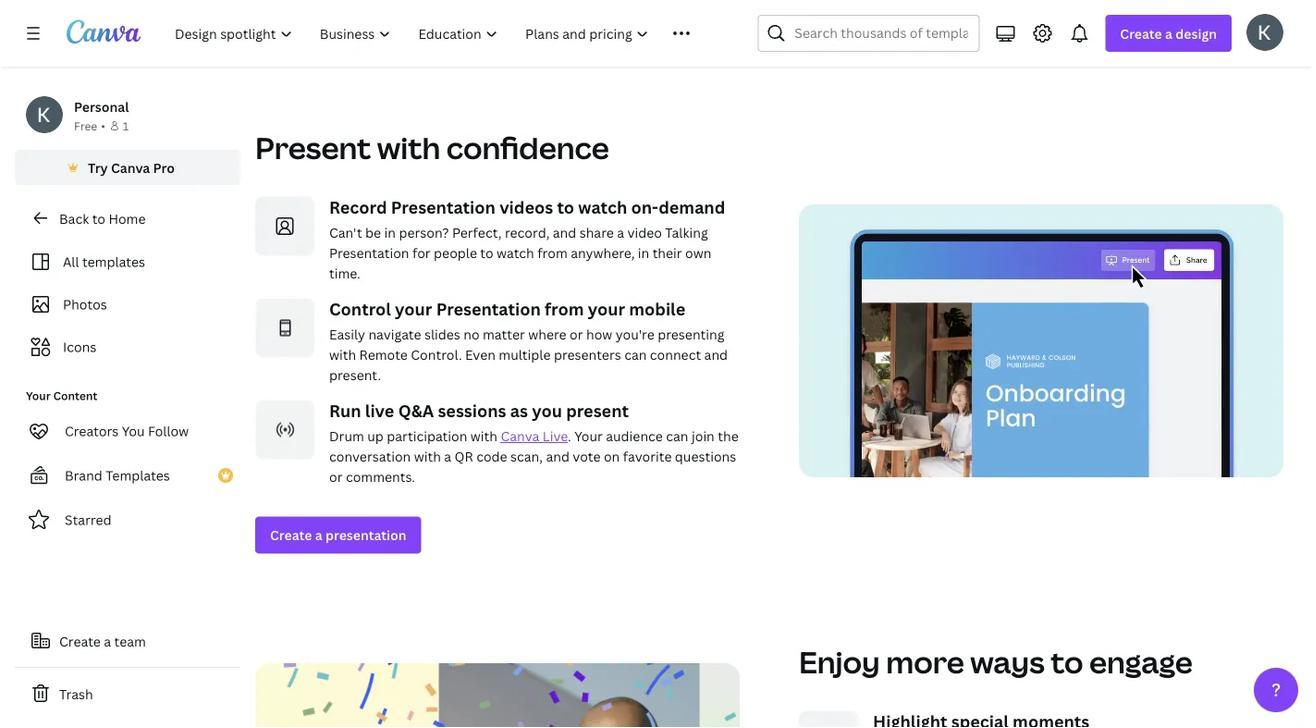 Task type: describe. For each thing, give the bounding box(es) containing it.
create a presentation link for control your presentation from your mobile
[[255, 517, 421, 554]]

try
[[88, 159, 108, 176]]

own
[[685, 244, 712, 262]]

to down perfect,
[[480, 244, 494, 262]]

you
[[532, 400, 562, 422]]

0 vertical spatial your
[[26, 388, 51, 403]]

multiple
[[499, 346, 551, 364]]

conversation
[[329, 448, 411, 465]]

presenters
[[554, 346, 621, 364]]

1 horizontal spatial watch
[[578, 196, 627, 219]]

how
[[586, 326, 613, 343]]

record
[[329, 196, 387, 219]]

enjoy
[[799, 641, 880, 682]]

where
[[528, 326, 567, 343]]

run live q&a sessions as you present
[[329, 400, 629, 422]]

no
[[464, 326, 480, 343]]

favorite
[[623, 448, 672, 465]]

0 vertical spatial presentation
[[391, 196, 496, 219]]

share
[[580, 224, 614, 241]]

as
[[510, 400, 528, 422]]

engage
[[1090, 641, 1193, 682]]

join
[[692, 427, 715, 445]]

anywhere,
[[571, 244, 635, 262]]

1 your from the left
[[395, 298, 432, 320]]

0 horizontal spatial in
[[384, 224, 396, 241]]

with inside . your audience can join the conversation with a qr code scan, and vote on favorite questions or comments.
[[414, 448, 441, 465]]

to right ways
[[1051, 641, 1084, 682]]

back to home link
[[15, 200, 240, 237]]

can't
[[329, 224, 362, 241]]

to right videos
[[557, 196, 574, 219]]

and inside record presentation videos to watch on-demand can't be in person? perfect, record, and share a video talking presentation for people to watch from anywhere, in their own time.
[[553, 224, 576, 241]]

qr
[[455, 448, 473, 465]]

or inside control your presentation from your mobile easily navigate slides no matter where or how you're presenting with remote control. even multiple presenters can connect and present.
[[570, 326, 583, 343]]

present with confidence
[[255, 127, 609, 167]]

templates
[[82, 253, 145, 271]]

all templates
[[63, 253, 145, 271]]

you
[[122, 422, 145, 440]]

1 vertical spatial presentation
[[329, 244, 409, 262]]

to inside "back to home" link
[[92, 209, 105, 227]]

with up record
[[377, 127, 440, 167]]

confidence
[[446, 127, 609, 167]]

free
[[74, 118, 97, 133]]

follow
[[148, 422, 189, 440]]

present
[[566, 400, 629, 422]]

try canva pro button
[[15, 150, 240, 185]]

content
[[53, 388, 97, 403]]

present.
[[329, 366, 381, 384]]

enjoy more ways to engage
[[799, 641, 1193, 682]]

from inside control your presentation from your mobile easily navigate slides no matter where or how you're presenting with remote control. even multiple presenters can connect and present.
[[545, 298, 584, 320]]

easily
[[329, 326, 365, 343]]

audience
[[606, 427, 663, 445]]

create a presentation for control your presentation from your mobile
[[270, 526, 407, 544]]

brand templates link
[[15, 457, 240, 494]]

can inside control your presentation from your mobile easily navigate slides no matter where or how you're presenting with remote control. even multiple presenters can connect and present.
[[624, 346, 647, 364]]

can inside . your audience can join the conversation with a qr code scan, and vote on favorite questions or comments.
[[666, 427, 689, 445]]

•
[[101, 118, 105, 133]]

presentation for control your presentation from your mobile
[[326, 526, 407, 544]]

q&a
[[398, 400, 434, 422]]

connect
[[650, 346, 701, 364]]

the
[[718, 427, 739, 445]]

create a presentation link for your content
[[799, 2, 965, 39]]

back
[[59, 209, 89, 227]]

create inside button
[[59, 632, 101, 650]]

be
[[365, 224, 381, 241]]

demand
[[659, 196, 725, 219]]

creators
[[65, 422, 119, 440]]

1 horizontal spatial canva
[[501, 427, 540, 445]]

remote
[[359, 346, 408, 364]]

starred
[[65, 511, 112, 529]]

icons
[[63, 338, 96, 356]]

canva inside button
[[111, 159, 150, 176]]

from inside record presentation videos to watch on-demand can't be in person? perfect, record, and share a video talking presentation for people to watch from anywhere, in their own time.
[[538, 244, 568, 262]]

for
[[412, 244, 431, 262]]

create a team
[[59, 632, 146, 650]]

record presentation videos to watch on-demand image
[[255, 197, 314, 256]]

1 horizontal spatial in
[[638, 244, 649, 262]]

video
[[628, 224, 662, 241]]

create a team button
[[15, 622, 240, 659]]

drum up participation with canva live
[[329, 427, 568, 445]]

vote
[[573, 448, 601, 465]]

creators you follow link
[[15, 413, 240, 450]]

live
[[365, 400, 394, 422]]

perfect,
[[452, 224, 502, 241]]

videos
[[500, 196, 553, 219]]

. your audience can join the conversation with a qr code scan, and vote on favorite questions or comments.
[[329, 427, 739, 486]]

mobile
[[629, 298, 686, 320]]

scan,
[[511, 448, 543, 465]]

more
[[886, 641, 965, 682]]

up
[[367, 427, 384, 445]]

and inside . your audience can join the conversation with a qr code scan, and vote on favorite questions or comments.
[[546, 448, 570, 465]]

record,
[[505, 224, 550, 241]]

try canva pro
[[88, 159, 175, 176]]

create a presentation for your content
[[814, 12, 950, 30]]

even
[[465, 346, 496, 364]]

create a design button
[[1106, 15, 1232, 52]]

1 vertical spatial watch
[[497, 244, 534, 262]]



Task type: locate. For each thing, give the bounding box(es) containing it.
a inside button
[[104, 632, 111, 650]]

canva up scan, at left
[[501, 427, 540, 445]]

back to home
[[59, 209, 146, 227]]

creators you follow
[[65, 422, 189, 440]]

people
[[434, 244, 477, 262]]

1 vertical spatial from
[[545, 298, 584, 320]]

your up how
[[588, 298, 625, 320]]

a inside . your audience can join the conversation with a qr code scan, and vote on favorite questions or comments.
[[444, 448, 451, 465]]

trash
[[59, 685, 93, 702]]

0 vertical spatial watch
[[578, 196, 627, 219]]

control
[[329, 298, 391, 320]]

from down record,
[[538, 244, 568, 262]]

from
[[538, 244, 568, 262], [545, 298, 584, 320]]

presentation
[[869, 12, 950, 30], [326, 526, 407, 544]]

1 vertical spatial presentation
[[326, 526, 407, 544]]

None search field
[[758, 15, 980, 52]]

a
[[859, 12, 866, 30], [1165, 25, 1173, 42], [617, 224, 624, 241], [444, 448, 451, 465], [315, 526, 322, 544], [104, 632, 111, 650]]

0 horizontal spatial can
[[624, 346, 647, 364]]

starred link
[[15, 501, 240, 538]]

your inside . your audience can join the conversation with a qr code scan, and vote on favorite questions or comments.
[[575, 427, 603, 445]]

your up the navigate
[[395, 298, 432, 320]]

create a presentation link
[[799, 2, 965, 39], [255, 517, 421, 554]]

0 horizontal spatial watch
[[497, 244, 534, 262]]

in down video
[[638, 244, 649, 262]]

with up code at the bottom left of the page
[[471, 427, 498, 445]]

0 vertical spatial or
[[570, 326, 583, 343]]

with down participation on the left bottom
[[414, 448, 441, 465]]

drum
[[329, 427, 364, 445]]

or down conversation on the bottom left of page
[[329, 468, 343, 486]]

1 horizontal spatial create a presentation link
[[799, 2, 965, 39]]

0 vertical spatial create a presentation
[[814, 12, 950, 30]]

participation
[[387, 427, 467, 445]]

Search search field
[[795, 16, 968, 51]]

1 horizontal spatial your
[[588, 298, 625, 320]]

navigate
[[369, 326, 421, 343]]

top level navigation element
[[163, 15, 713, 52], [163, 15, 713, 52]]

on
[[604, 448, 620, 465]]

1 horizontal spatial create a presentation
[[814, 12, 950, 30]]

comments.
[[346, 468, 415, 486]]

a inside dropdown button
[[1165, 25, 1173, 42]]

talking
[[665, 224, 708, 241]]

control your presentation from your mobile image
[[255, 298, 314, 357]]

team
[[114, 632, 146, 650]]

1 vertical spatial your
[[575, 427, 603, 445]]

presentation for your content
[[869, 12, 950, 30]]

create a design
[[1120, 25, 1217, 42]]

can down you're
[[624, 346, 647, 364]]

from up where
[[545, 298, 584, 320]]

create
[[814, 12, 856, 30], [1120, 25, 1162, 42], [270, 526, 312, 544], [59, 632, 101, 650]]

and
[[553, 224, 576, 241], [704, 346, 728, 364], [546, 448, 570, 465]]

1 vertical spatial create a presentation
[[270, 526, 407, 544]]

presentation down be in the left of the page
[[329, 244, 409, 262]]

0 vertical spatial can
[[624, 346, 647, 364]]

or
[[570, 326, 583, 343], [329, 468, 343, 486]]

1 vertical spatial and
[[704, 346, 728, 364]]

canva live link
[[501, 427, 568, 445]]

trash link
[[15, 675, 240, 712]]

pro
[[153, 159, 175, 176]]

in right be in the left of the page
[[384, 224, 396, 241]]

with inside control your presentation from your mobile easily navigate slides no matter where or how you're presenting with remote control. even multiple presenters can connect and present.
[[329, 346, 356, 364]]

or inside . your audience can join the conversation with a qr code scan, and vote on favorite questions or comments.
[[329, 468, 343, 486]]

can
[[624, 346, 647, 364], [666, 427, 689, 445]]

to
[[557, 196, 574, 219], [92, 209, 105, 227], [480, 244, 494, 262], [1051, 641, 1084, 682]]

your
[[395, 298, 432, 320], [588, 298, 625, 320]]

0 vertical spatial from
[[538, 244, 568, 262]]

time.
[[329, 265, 361, 282]]

templates
[[106, 467, 170, 484]]

and left share
[[553, 224, 576, 241]]

0 vertical spatial and
[[553, 224, 576, 241]]

watch down record,
[[497, 244, 534, 262]]

sessions
[[438, 400, 506, 422]]

2 vertical spatial and
[[546, 448, 570, 465]]

presentation up person?
[[391, 196, 496, 219]]

1 vertical spatial in
[[638, 244, 649, 262]]

presentation up matter
[[436, 298, 541, 320]]

live
[[543, 427, 568, 445]]

design
[[1176, 25, 1217, 42]]

2 vertical spatial presentation
[[436, 298, 541, 320]]

control your presentation from your mobile easily navigate slides no matter where or how you're presenting with remote control. even multiple presenters can connect and present.
[[329, 298, 728, 384]]

0 vertical spatial canva
[[111, 159, 150, 176]]

canva right try
[[111, 159, 150, 176]]

your left content
[[26, 388, 51, 403]]

kendall parks image
[[1247, 14, 1284, 51]]

all
[[63, 253, 79, 271]]

0 horizontal spatial canva
[[111, 159, 150, 176]]

1 vertical spatial create a presentation link
[[255, 517, 421, 554]]

code
[[476, 448, 507, 465]]

watch up share
[[578, 196, 627, 219]]

presentation
[[391, 196, 496, 219], [329, 244, 409, 262], [436, 298, 541, 320]]

and down live
[[546, 448, 570, 465]]

presenting
[[658, 326, 725, 343]]

with
[[377, 127, 440, 167], [329, 346, 356, 364], [471, 427, 498, 445], [414, 448, 441, 465]]

control.
[[411, 346, 462, 364]]

your right . in the bottom left of the page
[[575, 427, 603, 445]]

run
[[329, 400, 361, 422]]

a inside record presentation videos to watch on-demand can't be in person? perfect, record, and share a video talking presentation for people to watch from anywhere, in their own time.
[[617, 224, 624, 241]]

0 vertical spatial in
[[384, 224, 396, 241]]

and down presenting
[[704, 346, 728, 364]]

or left how
[[570, 326, 583, 343]]

0 horizontal spatial create a presentation
[[270, 526, 407, 544]]

presentation inside control your presentation from your mobile easily navigate slides no matter where or how you're presenting with remote control. even multiple presenters can connect and present.
[[436, 298, 541, 320]]

person?
[[399, 224, 449, 241]]

1 horizontal spatial can
[[666, 427, 689, 445]]

with down easily
[[329, 346, 356, 364]]

0 horizontal spatial your
[[395, 298, 432, 320]]

1 vertical spatial can
[[666, 427, 689, 445]]

to right back
[[92, 209, 105, 227]]

icons link
[[26, 329, 229, 364]]

0 vertical spatial presentation
[[869, 12, 950, 30]]

can left join on the right of the page
[[666, 427, 689, 445]]

your content
[[26, 388, 97, 403]]

and inside control your presentation from your mobile easily navigate slides no matter where or how you're presenting with remote control. even multiple presenters can connect and present.
[[704, 346, 728, 364]]

0 horizontal spatial create a presentation link
[[255, 517, 421, 554]]

1 vertical spatial canva
[[501, 427, 540, 445]]

photos
[[63, 296, 107, 313]]

1 vertical spatial or
[[329, 468, 343, 486]]

photos link
[[26, 287, 229, 322]]

create inside dropdown button
[[1120, 25, 1162, 42]]

0 horizontal spatial your
[[26, 388, 51, 403]]

1 horizontal spatial or
[[570, 326, 583, 343]]

preview of remote control feature on canva presentations image
[[255, 663, 740, 727]]

in
[[384, 224, 396, 241], [638, 244, 649, 262]]

0 vertical spatial create a presentation link
[[799, 2, 965, 39]]

1 horizontal spatial your
[[575, 427, 603, 445]]

2 your from the left
[[588, 298, 625, 320]]

0 horizontal spatial or
[[329, 468, 343, 486]]

brand templates
[[65, 467, 170, 484]]

canva
[[111, 159, 150, 176], [501, 427, 540, 445]]

1
[[123, 118, 129, 133]]

0 horizontal spatial presentation
[[326, 526, 407, 544]]

questions
[[675, 448, 736, 465]]

slides
[[425, 326, 460, 343]]

watch
[[578, 196, 627, 219], [497, 244, 534, 262]]

present
[[255, 127, 371, 167]]

matter
[[483, 326, 525, 343]]

you're
[[616, 326, 655, 343]]

record presentation videos to watch on-demand can't be in person? perfect, record, and share a video talking presentation for people to watch from anywhere, in their own time.
[[329, 196, 725, 282]]

free •
[[74, 118, 105, 133]]

their
[[653, 244, 682, 262]]

run live q&a sessions as you present image
[[255, 400, 314, 459]]

ways
[[971, 641, 1045, 682]]

1 horizontal spatial presentation
[[869, 12, 950, 30]]

personal
[[74, 98, 129, 115]]



Task type: vqa. For each thing, say whether or not it's contained in the screenshot.
Linking your Canva account with your SSO provider
no



